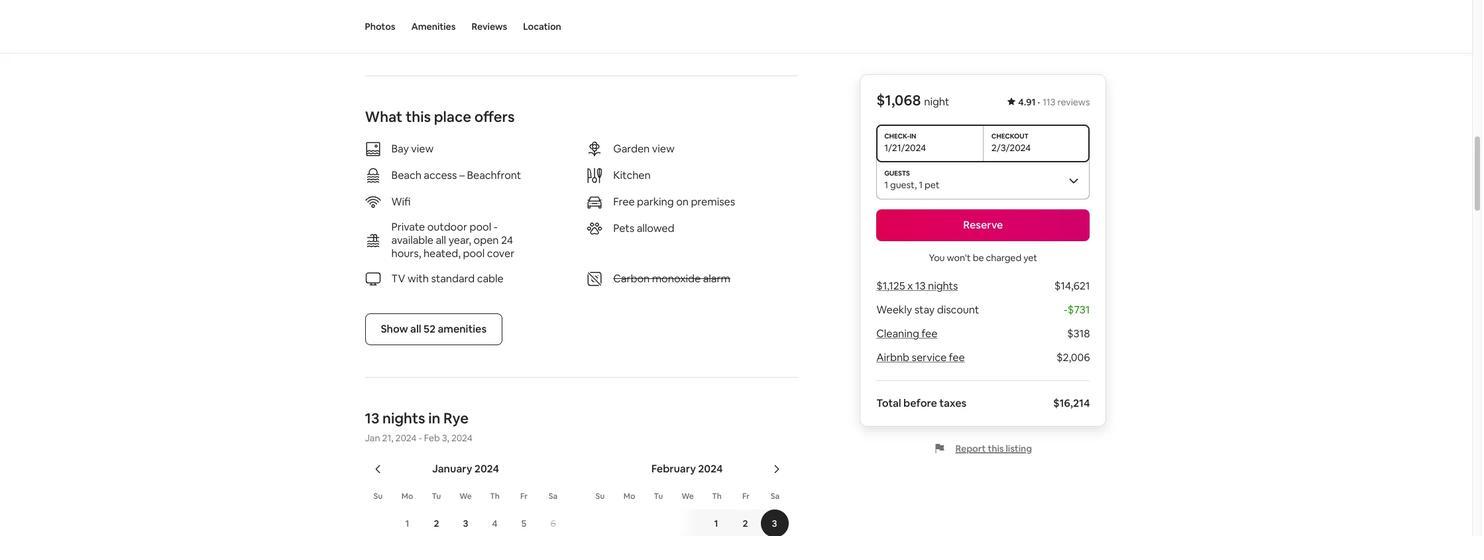 Task type: describe. For each thing, give the bounding box(es) containing it.
4 button
[[480, 510, 509, 536]]

2 1 button from the left
[[674, 510, 731, 536]]

private outdoor pool - available all year, open 24 hours, heated, pool cover
[[391, 220, 515, 261]]

charged
[[986, 252, 1022, 264]]

airbnb
[[876, 351, 910, 365]]

weekly stay discount
[[876, 303, 979, 317]]

reviews button
[[472, 0, 507, 53]]

before
[[904, 396, 937, 410]]

guest
[[890, 179, 915, 191]]

1 horizontal spatial fee
[[949, 351, 965, 365]]

discount
[[937, 303, 979, 317]]

2024 right february at the bottom
[[698, 462, 723, 476]]

tv with standard cable
[[391, 272, 504, 286]]

this for what
[[406, 108, 431, 126]]

1 bed from the left
[[416, 15, 433, 27]]

standard
[[431, 272, 475, 286]]

$1,125 x 13 nights button
[[876, 279, 958, 293]]

5
[[521, 518, 527, 530]]

pet
[[925, 179, 940, 191]]

report this listing
[[956, 443, 1032, 455]]

tv
[[391, 272, 405, 286]]

view for garden view
[[652, 142, 675, 156]]

photos
[[365, 21, 395, 32]]

1 vertical spatial pool
[[463, 247, 485, 261]]

amenities
[[438, 322, 487, 336]]

service
[[912, 351, 947, 365]]

beach
[[391, 169, 422, 183]]

6 button
[[539, 510, 568, 536]]

reviews
[[472, 21, 507, 32]]

reserve
[[963, 218, 1003, 232]]

2 queen from the left
[[535, 15, 562, 27]]

with
[[408, 272, 429, 286]]

outdoor
[[427, 220, 467, 234]]

amenities
[[411, 21, 456, 32]]

premises
[[691, 195, 735, 209]]

2024 right "21,"
[[395, 432, 417, 444]]

2 3 button from the left
[[760, 510, 789, 536]]

wifi
[[391, 195, 411, 209]]

cleaning
[[876, 327, 919, 341]]

access
[[424, 169, 457, 183]]

2024 right 3,
[[451, 432, 473, 444]]

4
[[492, 518, 498, 530]]

all inside button
[[410, 322, 421, 336]]

1 sa from the left
[[549, 491, 558, 502]]

$16,214
[[1053, 396, 1090, 410]]

beachfront
[[467, 169, 521, 183]]

cleaning fee button
[[876, 327, 938, 341]]

$318
[[1067, 327, 1090, 341]]

0 vertical spatial pool
[[470, 220, 491, 234]]

be
[[973, 252, 984, 264]]

carbon monoxide alarm
[[613, 272, 730, 286]]

february 2024
[[651, 462, 723, 476]]

2 sa from the left
[[771, 491, 780, 502]]

offers
[[474, 108, 515, 126]]

private
[[391, 220, 425, 234]]

airbnb service fee button
[[876, 351, 965, 365]]

yet
[[1024, 252, 1037, 264]]

1/21/2024
[[884, 142, 926, 154]]

heated,
[[424, 247, 461, 261]]

1 fr from the left
[[520, 491, 528, 502]]

2 for 1st '2' button from left
[[434, 518, 439, 530]]

show all 52 amenities button
[[365, 314, 503, 346]]

amenities button
[[411, 0, 456, 53]]

carbon
[[613, 272, 650, 286]]

available
[[391, 234, 433, 248]]

pets
[[613, 222, 635, 236]]

-$731
[[1064, 303, 1090, 317]]

open
[[474, 234, 499, 248]]

1 su from the left
[[374, 491, 383, 502]]

3 for first the 3 button from the left
[[463, 518, 468, 530]]

reserve button
[[876, 209, 1090, 241]]

alarm
[[703, 272, 730, 286]]

monoxide
[[652, 272, 701, 286]]

you
[[929, 252, 945, 264]]

free
[[613, 195, 635, 209]]

what
[[365, 108, 403, 126]]

113
[[1043, 96, 1056, 108]]

total
[[876, 396, 901, 410]]

1 guest , 1 pet
[[884, 179, 940, 191]]

2 fr from the left
[[742, 491, 750, 502]]

2 1 queen bed from the left
[[529, 15, 581, 27]]

0 horizontal spatial fee
[[922, 327, 938, 341]]

beach access – beachfront
[[391, 169, 521, 183]]

21,
[[382, 432, 393, 444]]

january
[[432, 462, 472, 476]]

6
[[550, 518, 556, 530]]

4.91 · 113 reviews
[[1018, 96, 1090, 108]]



Task type: vqa. For each thing, say whether or not it's contained in the screenshot.
February 2024
yes



Task type: locate. For each thing, give the bounding box(es) containing it.
parking
[[637, 195, 674, 209]]

2 mo from the left
[[624, 491, 635, 502]]

cover
[[487, 247, 515, 261]]

tu down february at the bottom
[[654, 491, 663, 502]]

th up the 4 button
[[490, 491, 500, 502]]

1 horizontal spatial th
[[712, 491, 722, 502]]

night
[[924, 95, 949, 109]]

fee
[[922, 327, 938, 341], [949, 351, 965, 365]]

$1,068 night
[[876, 91, 949, 109]]

january 2024
[[432, 462, 499, 476]]

nights up "discount"
[[928, 279, 958, 293]]

pool left the cover
[[463, 247, 485, 261]]

2 2 button from the left
[[731, 510, 760, 536]]

13 up jan
[[365, 409, 379, 428]]

view right bay
[[411, 142, 434, 156]]

all inside private outdoor pool - available all year, open 24 hours, heated, pool cover
[[436, 234, 446, 248]]

year,
[[449, 234, 471, 248]]

1 view from the left
[[411, 142, 434, 156]]

0 horizontal spatial 3
[[463, 518, 468, 530]]

0 horizontal spatial 1 queen bed
[[381, 15, 433, 27]]

on
[[676, 195, 689, 209]]

fee right service
[[949, 351, 965, 365]]

2 we from the left
[[682, 491, 694, 502]]

x
[[907, 279, 913, 293]]

$14,621
[[1054, 279, 1090, 293]]

0 horizontal spatial 2
[[434, 518, 439, 530]]

$1,125 x 13 nights
[[876, 279, 958, 293]]

queen
[[387, 15, 414, 27], [535, 15, 562, 27]]

1 horizontal spatial su
[[596, 491, 605, 502]]

2 for 2nd '2' button
[[743, 518, 748, 530]]

0 horizontal spatial su
[[374, 491, 383, 502]]

1 queen bed
[[381, 15, 433, 27], [529, 15, 581, 27]]

show
[[381, 322, 408, 336]]

0 vertical spatial all
[[436, 234, 446, 248]]

listing
[[1006, 443, 1032, 455]]

1 horizontal spatial fr
[[742, 491, 750, 502]]

0 vertical spatial this
[[406, 108, 431, 126]]

nights up "21,"
[[383, 409, 425, 428]]

1 horizontal spatial -
[[494, 220, 498, 234]]

3 button
[[451, 510, 480, 536], [760, 510, 789, 536]]

we
[[460, 491, 472, 502], [682, 491, 694, 502]]

2 su from the left
[[596, 491, 605, 502]]

1 vertical spatial nights
[[383, 409, 425, 428]]

th down february 2024
[[712, 491, 722, 502]]

1 horizontal spatial sa
[[771, 491, 780, 502]]

in
[[428, 409, 440, 428]]

view for bay view
[[411, 142, 434, 156]]

$731
[[1068, 303, 1090, 317]]

,
[[915, 179, 917, 191]]

2 2 from the left
[[743, 518, 748, 530]]

this for report
[[988, 443, 1004, 455]]

0 vertical spatial -
[[494, 220, 498, 234]]

1 3 button from the left
[[451, 510, 480, 536]]

place
[[434, 108, 471, 126]]

free parking on premises
[[613, 195, 735, 209]]

0 vertical spatial 13
[[915, 279, 926, 293]]

$1,068
[[876, 91, 921, 109]]

1 horizontal spatial 1 queen bed
[[529, 15, 581, 27]]

0 horizontal spatial bed
[[416, 15, 433, 27]]

pets allowed
[[613, 222, 675, 236]]

2/3/2024
[[992, 142, 1031, 154]]

0 vertical spatial nights
[[928, 279, 958, 293]]

2 bed from the left
[[564, 15, 581, 27]]

2 3 from the left
[[772, 518, 777, 530]]

2 view from the left
[[652, 142, 675, 156]]

cable
[[477, 272, 504, 286]]

weekly
[[876, 303, 912, 317]]

1 horizontal spatial tu
[[654, 491, 663, 502]]

1 horizontal spatial queen
[[535, 15, 562, 27]]

garden
[[613, 142, 650, 156]]

- left feb in the bottom of the page
[[419, 432, 422, 444]]

1 vertical spatial this
[[988, 443, 1004, 455]]

1 horizontal spatial bed
[[564, 15, 581, 27]]

view
[[411, 142, 434, 156], [652, 142, 675, 156]]

photos button
[[365, 0, 395, 53]]

0 horizontal spatial view
[[411, 142, 434, 156]]

3 for 2nd the 3 button
[[772, 518, 777, 530]]

0 vertical spatial fee
[[922, 327, 938, 341]]

0 horizontal spatial queen
[[387, 15, 414, 27]]

2 vertical spatial -
[[419, 432, 422, 444]]

2
[[434, 518, 439, 530], [743, 518, 748, 530]]

reviews
[[1058, 96, 1090, 108]]

13 nights in rye jan 21, 2024 - feb 3, 2024
[[365, 409, 473, 444]]

1 1 button from the left
[[393, 510, 422, 536]]

0 horizontal spatial nights
[[383, 409, 425, 428]]

bed
[[416, 15, 433, 27], [564, 15, 581, 27]]

1 horizontal spatial 2 button
[[731, 510, 760, 536]]

3,
[[442, 432, 449, 444]]

1 horizontal spatial 3
[[772, 518, 777, 530]]

kitchen
[[613, 169, 651, 183]]

1 vertical spatial all
[[410, 322, 421, 336]]

- down $14,621
[[1064, 303, 1068, 317]]

0 horizontal spatial fr
[[520, 491, 528, 502]]

2024 right the 'january'
[[474, 462, 499, 476]]

we down january 2024
[[460, 491, 472, 502]]

1 tu from the left
[[432, 491, 441, 502]]

0 horizontal spatial 1 button
[[393, 510, 422, 536]]

tu
[[432, 491, 441, 502], [654, 491, 663, 502]]

2 button
[[422, 510, 451, 536], [731, 510, 760, 536]]

pool left 24
[[470, 220, 491, 234]]

2 tu from the left
[[654, 491, 663, 502]]

13 inside 13 nights in rye jan 21, 2024 - feb 3, 2024
[[365, 409, 379, 428]]

1 1 queen bed from the left
[[381, 15, 433, 27]]

rye
[[444, 409, 469, 428]]

february
[[651, 462, 696, 476]]

0 horizontal spatial 3 button
[[451, 510, 480, 536]]

0 horizontal spatial mo
[[402, 491, 413, 502]]

pool
[[470, 220, 491, 234], [463, 247, 485, 261]]

$2,006
[[1057, 351, 1090, 365]]

0 horizontal spatial all
[[410, 322, 421, 336]]

bay view
[[391, 142, 434, 156]]

- left 24
[[494, 220, 498, 234]]

1 vertical spatial fee
[[949, 351, 965, 365]]

all left 52
[[410, 322, 421, 336]]

this left listing
[[988, 443, 1004, 455]]

1 vertical spatial 13
[[365, 409, 379, 428]]

1 horizontal spatial 13
[[915, 279, 926, 293]]

- inside private outdoor pool - available all year, open 24 hours, heated, pool cover
[[494, 220, 498, 234]]

won't
[[947, 252, 971, 264]]

fee up service
[[922, 327, 938, 341]]

–
[[459, 169, 465, 183]]

1 mo from the left
[[402, 491, 413, 502]]

we down february 2024
[[682, 491, 694, 502]]

13 right x
[[915, 279, 926, 293]]

0 horizontal spatial 2 button
[[422, 510, 451, 536]]

this up bay view
[[406, 108, 431, 126]]

1 horizontal spatial 2
[[743, 518, 748, 530]]

fr
[[520, 491, 528, 502], [742, 491, 750, 502]]

1 th from the left
[[490, 491, 500, 502]]

all left year,
[[436, 234, 446, 248]]

feb
[[424, 432, 440, 444]]

·
[[1038, 96, 1040, 108]]

1 2 button from the left
[[422, 510, 451, 536]]

calendar application
[[349, 448, 1243, 536]]

th
[[490, 491, 500, 502], [712, 491, 722, 502]]

1 2 from the left
[[434, 518, 439, 530]]

su
[[374, 491, 383, 502], [596, 491, 605, 502]]

0 horizontal spatial 13
[[365, 409, 379, 428]]

- inside 13 nights in rye jan 21, 2024 - feb 3, 2024
[[419, 432, 422, 444]]

report this listing button
[[934, 443, 1032, 455]]

1 queen from the left
[[387, 15, 414, 27]]

1 3 from the left
[[463, 518, 468, 530]]

airbnb service fee
[[876, 351, 965, 365]]

tu down the 'january'
[[432, 491, 441, 502]]

5 button
[[509, 510, 539, 536]]

garden view
[[613, 142, 675, 156]]

2 horizontal spatial -
[[1064, 303, 1068, 317]]

1 horizontal spatial we
[[682, 491, 694, 502]]

1 vertical spatial -
[[1064, 303, 1068, 317]]

0 horizontal spatial this
[[406, 108, 431, 126]]

1 horizontal spatial mo
[[624, 491, 635, 502]]

bed right photos
[[416, 15, 433, 27]]

location button
[[523, 0, 561, 53]]

nights inside 13 nights in rye jan 21, 2024 - feb 3, 2024
[[383, 409, 425, 428]]

24
[[501, 234, 513, 248]]

1 horizontal spatial 1 button
[[674, 510, 731, 536]]

1 horizontal spatial view
[[652, 142, 675, 156]]

hours,
[[391, 247, 421, 261]]

stay
[[915, 303, 935, 317]]

0 horizontal spatial -
[[419, 432, 422, 444]]

0 horizontal spatial sa
[[549, 491, 558, 502]]

0 horizontal spatial th
[[490, 491, 500, 502]]

bed right location button
[[564, 15, 581, 27]]

2 th from the left
[[712, 491, 722, 502]]

1 horizontal spatial 3 button
[[760, 510, 789, 536]]

1 we from the left
[[460, 491, 472, 502]]

1 horizontal spatial nights
[[928, 279, 958, 293]]

0 horizontal spatial tu
[[432, 491, 441, 502]]

bay
[[391, 142, 409, 156]]

view right garden at the left top
[[652, 142, 675, 156]]

you won't be charged yet
[[929, 252, 1037, 264]]

nights
[[928, 279, 958, 293], [383, 409, 425, 428]]

1 horizontal spatial this
[[988, 443, 1004, 455]]

report
[[956, 443, 986, 455]]

location
[[523, 21, 561, 32]]

0 horizontal spatial we
[[460, 491, 472, 502]]

1 horizontal spatial all
[[436, 234, 446, 248]]

1
[[381, 15, 385, 27], [529, 15, 533, 27], [884, 179, 888, 191], [919, 179, 923, 191], [405, 518, 409, 530], [714, 518, 718, 530]]



